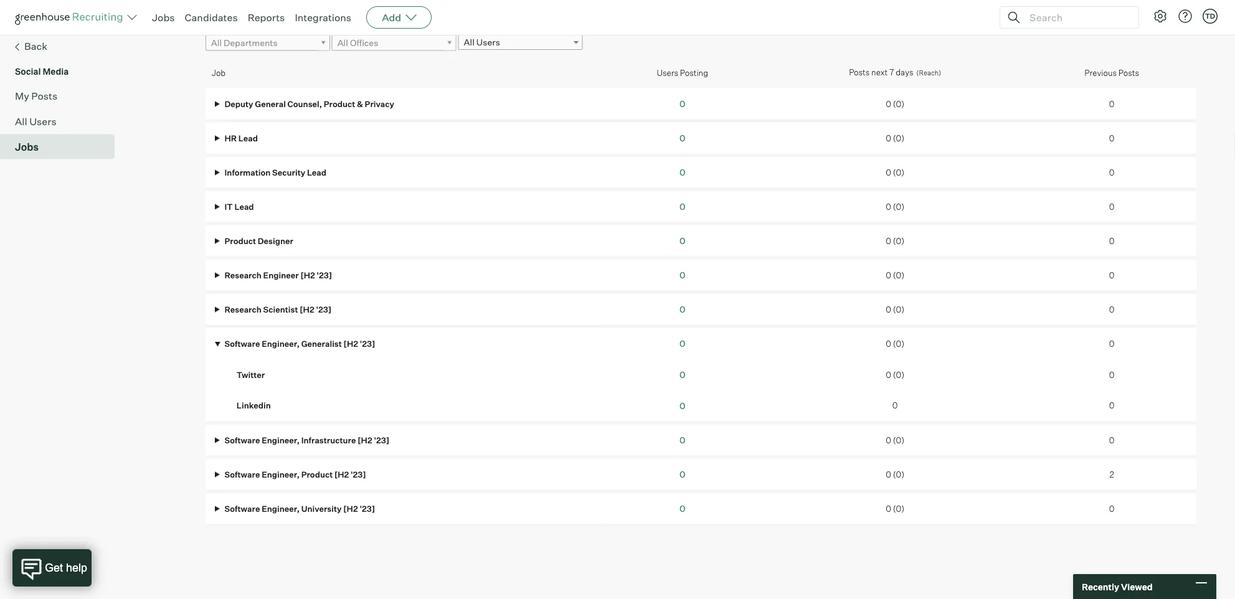 Task type: locate. For each thing, give the bounding box(es) containing it.
0 link for deputy general counsel, product & privacy
[[680, 99, 686, 109]]

8 0 link from the top
[[680, 339, 686, 349]]

1 (0) from the top
[[893, 99, 905, 109]]

engineer, up software engineer, product [h2 '23]
[[262, 436, 300, 446]]

greenhouse recruiting image
[[15, 10, 127, 25]]

'23] down infrastructure
[[351, 470, 366, 480]]

engineer,
[[262, 339, 300, 349], [262, 436, 300, 446], [262, 470, 300, 480], [262, 504, 300, 514]]

'23] right infrastructure
[[374, 436, 390, 446]]

engineer, for university
[[262, 504, 300, 514]]

11 (0) from the top
[[893, 470, 905, 480]]

engineer, down scientist
[[262, 339, 300, 349]]

information
[[225, 168, 271, 178]]

[h2
[[301, 270, 315, 280], [300, 305, 315, 315], [344, 339, 358, 349], [358, 436, 372, 446], [335, 470, 349, 480], [344, 504, 358, 514]]

0 horizontal spatial all users
[[15, 115, 56, 128]]

job
[[212, 68, 226, 78]]

5 0 (0) from the top
[[886, 236, 905, 246]]

recently viewed
[[1082, 582, 1153, 592]]

6 (0) from the top
[[893, 270, 905, 280]]

7 (0) from the top
[[893, 305, 905, 315]]

1 vertical spatial lead
[[307, 168, 327, 178]]

4 (0) from the top
[[893, 202, 905, 212]]

td
[[1206, 12, 1216, 20]]

2 horizontal spatial users
[[657, 68, 679, 78]]

1 horizontal spatial all users
[[464, 37, 500, 48]]

7 0 (0) from the top
[[886, 305, 905, 315]]

11 0 (0) from the top
[[886, 470, 905, 480]]

0 vertical spatial jobs
[[152, 11, 175, 24]]

research engineer [h2 '23]
[[223, 270, 332, 280]]

posts right previous
[[1119, 68, 1140, 78]]

next
[[872, 68, 888, 78]]

1 0 link from the top
[[680, 99, 686, 109]]

4 0 (0) from the top
[[886, 202, 905, 212]]

[h2 right 'university'
[[344, 504, 358, 514]]

1 engineer, from the top
[[262, 339, 300, 349]]

jobs link
[[152, 11, 175, 24], [15, 140, 110, 155]]

'23] right 'university'
[[360, 504, 375, 514]]

configure image
[[1154, 9, 1168, 24]]

research down product designer on the top left of the page
[[225, 270, 262, 280]]

engineer
[[263, 270, 299, 280]]

12 0 (0) from the top
[[886, 504, 905, 514]]

engineer, up software engineer, university [h2 '23]
[[262, 470, 300, 480]]

(0) for information security lead
[[893, 168, 905, 178]]

7 0 link from the top
[[680, 304, 686, 315]]

10 0 link from the top
[[680, 401, 686, 412]]

0 vertical spatial research
[[225, 270, 262, 280]]

users
[[477, 37, 500, 48], [657, 68, 679, 78], [29, 115, 56, 128]]

9 0 link from the top
[[680, 370, 686, 381]]

research
[[225, 270, 262, 280], [225, 305, 262, 315]]

my posts
[[15, 90, 57, 102]]

0 (0)
[[886, 99, 905, 109], [886, 133, 905, 143], [886, 168, 905, 178], [886, 202, 905, 212], [886, 236, 905, 246], [886, 270, 905, 280], [886, 305, 905, 315], [886, 339, 905, 349], [886, 370, 905, 380], [886, 436, 905, 446], [886, 470, 905, 480], [886, 504, 905, 514]]

(0) for software engineer, university [h2 '23]
[[893, 504, 905, 514]]

td button
[[1201, 6, 1221, 26]]

8 0 (0) from the top
[[886, 339, 905, 349]]

software for software engineer, university [h2 '23]
[[225, 504, 260, 514]]

research left scientist
[[225, 305, 262, 315]]

0 link for software engineer, university [h2 '23]
[[680, 504, 686, 515]]

'23]
[[317, 270, 332, 280], [316, 305, 332, 315], [360, 339, 375, 349], [374, 436, 390, 446], [351, 470, 366, 480], [360, 504, 375, 514]]

research for engineer
[[225, 270, 262, 280]]

candidates
[[185, 11, 238, 24]]

'23] right generalist
[[360, 339, 375, 349]]

lead right security in the top left of the page
[[307, 168, 327, 178]]

1 horizontal spatial posts
[[849, 68, 870, 78]]

0 link for information security lead
[[680, 167, 686, 178]]

3 0 link from the top
[[680, 167, 686, 178]]

software engineer, product [h2 '23]
[[223, 470, 366, 480]]

6 0 link from the top
[[680, 270, 686, 281]]

posts left next
[[849, 68, 870, 78]]

1 vertical spatial research
[[225, 305, 262, 315]]

4 0 link from the top
[[680, 201, 686, 212]]

1 vertical spatial jobs
[[15, 141, 39, 153]]

1 vertical spatial jobs link
[[15, 140, 110, 155]]

0 vertical spatial jobs link
[[152, 11, 175, 24]]

(0) for research engineer [h2 '23]
[[893, 270, 905, 280]]

lead for hr lead
[[239, 133, 258, 143]]

lead right "it"
[[235, 202, 254, 212]]

9 (0) from the top
[[893, 370, 905, 380]]

0 vertical spatial users
[[477, 37, 500, 48]]

designer
[[258, 236, 294, 246]]

[h2 right generalist
[[344, 339, 358, 349]]

[h2 for generalist
[[344, 339, 358, 349]]

add
[[382, 11, 401, 24]]

2 engineer, from the top
[[262, 436, 300, 446]]

'23] up generalist
[[316, 305, 332, 315]]

2 research from the top
[[225, 305, 262, 315]]

0 link for it lead
[[680, 201, 686, 212]]

13 0 link from the top
[[680, 504, 686, 515]]

[h2 right infrastructure
[[358, 436, 372, 446]]

1 horizontal spatial all users link
[[458, 35, 583, 50]]

4 software from the top
[[225, 504, 260, 514]]

3 engineer, from the top
[[262, 470, 300, 480]]

1 vertical spatial product
[[225, 236, 256, 246]]

hr
[[225, 133, 237, 143]]

[h2 for infrastructure
[[358, 436, 372, 446]]

product up 'university'
[[301, 470, 333, 480]]

0 horizontal spatial all users link
[[15, 114, 110, 129]]

'23] right engineer
[[317, 270, 332, 280]]

reports link
[[248, 11, 285, 24]]

product left &
[[324, 99, 355, 109]]

0 0 0
[[680, 339, 686, 412], [1110, 339, 1115, 411]]

(0) for it lead
[[893, 202, 905, 212]]

all users
[[464, 37, 500, 48], [15, 115, 56, 128]]

software for software engineer, generalist [h2 '23]
[[225, 339, 260, 349]]

6 0 (0) from the top
[[886, 270, 905, 280]]

(0) for software engineer, infrastructure [h2 '23]
[[893, 436, 905, 446]]

3 0 (0) from the top
[[886, 168, 905, 178]]

1 vertical spatial users
[[657, 68, 679, 78]]

back link
[[15, 39, 110, 55]]

3 (0) from the top
[[893, 168, 905, 178]]

all departments link
[[206, 34, 330, 52]]

2
[[1110, 470, 1115, 480]]

product down it lead
[[225, 236, 256, 246]]

3 software from the top
[[225, 470, 260, 480]]

engineer, for product
[[262, 470, 300, 480]]

0
[[680, 99, 686, 109], [886, 99, 892, 109], [1110, 99, 1115, 109], [680, 133, 686, 144], [886, 133, 892, 143], [1110, 133, 1115, 143], [680, 167, 686, 178], [886, 168, 892, 178], [1110, 168, 1115, 178], [680, 201, 686, 212], [886, 202, 892, 212], [1110, 202, 1115, 212], [680, 236, 686, 247], [886, 236, 892, 246], [1110, 236, 1115, 246], [680, 270, 686, 281], [886, 270, 892, 280], [1110, 270, 1115, 280], [680, 304, 686, 315], [886, 305, 892, 315], [1110, 305, 1115, 315], [680, 339, 686, 349], [886, 339, 892, 349], [1110, 339, 1115, 349], [680, 370, 686, 381], [886, 370, 892, 380], [1110, 370, 1115, 380], [680, 401, 686, 412], [893, 401, 898, 411], [1110, 401, 1115, 411], [680, 435, 686, 446], [886, 436, 892, 446], [1110, 436, 1115, 446], [680, 469, 686, 480], [886, 470, 892, 480], [680, 504, 686, 515], [886, 504, 892, 514], [1110, 504, 1115, 514]]

infrastructure
[[301, 436, 356, 446]]

2 0 (0) from the top
[[886, 133, 905, 143]]

(0) for software engineer, product [h2 '23]
[[893, 470, 905, 480]]

2 vertical spatial users
[[29, 115, 56, 128]]

software engineer, university [h2 '23]
[[223, 504, 375, 514]]

0 (0) for software engineer, product [h2 '23]
[[886, 470, 905, 480]]

0 horizontal spatial 0 0 0
[[680, 339, 686, 412]]

software
[[225, 339, 260, 349], [225, 436, 260, 446], [225, 470, 260, 480], [225, 504, 260, 514]]

2 software from the top
[[225, 436, 260, 446]]

1 horizontal spatial jobs link
[[152, 11, 175, 24]]

4 engineer, from the top
[[262, 504, 300, 514]]

twitter
[[237, 370, 265, 380]]

10 (0) from the top
[[893, 436, 905, 446]]

12 (0) from the top
[[893, 504, 905, 514]]

1 0 (0) from the top
[[886, 99, 905, 109]]

0 horizontal spatial posts
[[31, 90, 57, 102]]

0 link
[[680, 99, 686, 109], [680, 133, 686, 144], [680, 167, 686, 178], [680, 201, 686, 212], [680, 236, 686, 247], [680, 270, 686, 281], [680, 304, 686, 315], [680, 339, 686, 349], [680, 370, 686, 381], [680, 401, 686, 412], [680, 435, 686, 446], [680, 469, 686, 480], [680, 504, 686, 515]]

posts right my
[[31, 90, 57, 102]]

0 vertical spatial all users link
[[458, 35, 583, 50]]

counsel,
[[288, 99, 322, 109]]

software for software engineer, infrastructure [h2 '23]
[[225, 436, 260, 446]]

product
[[324, 99, 355, 109], [225, 236, 256, 246], [301, 470, 333, 480]]

offices
[[350, 38, 379, 48]]

lead right hr
[[239, 133, 258, 143]]

jobs down my
[[15, 141, 39, 153]]

0 (0) for software engineer, university [h2 '23]
[[886, 504, 905, 514]]

social media
[[15, 66, 69, 77]]

software engineer, infrastructure [h2 '23]
[[223, 436, 390, 446]]

(0)
[[893, 99, 905, 109], [893, 133, 905, 143], [893, 168, 905, 178], [893, 202, 905, 212], [893, 236, 905, 246], [893, 270, 905, 280], [893, 305, 905, 315], [893, 339, 905, 349], [893, 370, 905, 380], [893, 436, 905, 446], [893, 470, 905, 480], [893, 504, 905, 514]]

jobs link down my posts link
[[15, 140, 110, 155]]

5 (0) from the top
[[893, 236, 905, 246]]

jobs left candidates
[[152, 11, 175, 24]]

2 0 link from the top
[[680, 133, 686, 144]]

12 0 link from the top
[[680, 469, 686, 480]]

'23] for generalist
[[360, 339, 375, 349]]

all
[[464, 37, 475, 48], [211, 38, 222, 48], [338, 38, 348, 48], [15, 115, 27, 128]]

2 vertical spatial lead
[[235, 202, 254, 212]]

candidates link
[[185, 11, 238, 24]]

1 software from the top
[[225, 339, 260, 349]]

reports
[[248, 11, 285, 24]]

[h2 down infrastructure
[[335, 470, 349, 480]]

0 vertical spatial all users
[[464, 37, 500, 48]]

jobs link left candidates
[[152, 11, 175, 24]]

11 0 link from the top
[[680, 435, 686, 446]]

engineer, down software engineer, product [h2 '23]
[[262, 504, 300, 514]]

9 0 (0) from the top
[[886, 370, 905, 380]]

0 (0) for research scientist [h2 '23]
[[886, 305, 905, 315]]

2 (0) from the top
[[893, 133, 905, 143]]

0 vertical spatial lead
[[239, 133, 258, 143]]

viewed
[[1122, 582, 1153, 592]]

(0) for product designer
[[893, 236, 905, 246]]

0 horizontal spatial jobs
[[15, 141, 39, 153]]

all users link
[[458, 35, 583, 50], [15, 114, 110, 129]]

2 horizontal spatial posts
[[1119, 68, 1140, 78]]

posts
[[849, 68, 870, 78], [1119, 68, 1140, 78], [31, 90, 57, 102]]

0 vertical spatial product
[[324, 99, 355, 109]]

[h2 right engineer
[[301, 270, 315, 280]]

university
[[301, 504, 342, 514]]

5 0 link from the top
[[680, 236, 686, 247]]

lead
[[239, 133, 258, 143], [307, 168, 327, 178], [235, 202, 254, 212]]

10 0 (0) from the top
[[886, 436, 905, 446]]

1 research from the top
[[225, 270, 262, 280]]

jobs
[[152, 11, 175, 24], [15, 141, 39, 153]]



Task type: describe. For each thing, give the bounding box(es) containing it.
[h2 right scientist
[[300, 305, 315, 315]]

8 (0) from the top
[[893, 339, 905, 349]]

social
[[15, 66, 41, 77]]

2 vertical spatial product
[[301, 470, 333, 480]]

0 link for research scientist [h2 '23]
[[680, 304, 686, 315]]

1 horizontal spatial 0 0 0
[[1110, 339, 1115, 411]]

privacy
[[365, 99, 395, 109]]

general
[[255, 99, 286, 109]]

departments
[[224, 38, 278, 48]]

Search text field
[[1027, 8, 1128, 26]]

&
[[357, 99, 363, 109]]

0 link for hr lead
[[680, 133, 686, 144]]

previous posts
[[1085, 68, 1140, 78]]

product designer
[[223, 236, 294, 246]]

previous
[[1085, 68, 1117, 78]]

research scientist [h2 '23]
[[223, 305, 332, 315]]

my
[[15, 90, 29, 102]]

all offices link
[[332, 34, 457, 52]]

[h2 for product
[[335, 470, 349, 480]]

engineer, for infrastructure
[[262, 436, 300, 446]]

'23] for university
[[360, 504, 375, 514]]

posts next 7 days (reach)
[[849, 68, 942, 78]]

days
[[896, 68, 914, 78]]

1 vertical spatial all users
[[15, 115, 56, 128]]

integrations
[[295, 11, 352, 24]]

generalist
[[301, 339, 342, 349]]

[h2 for university
[[344, 504, 358, 514]]

all offices
[[338, 38, 379, 48]]

0 link for software engineer, infrastructure [h2 '23]
[[680, 435, 686, 446]]

back
[[24, 40, 47, 52]]

0 (0) for research engineer [h2 '23]
[[886, 270, 905, 280]]

0 (0) for hr lead
[[886, 133, 905, 143]]

0 (0) for product designer
[[886, 236, 905, 246]]

media
[[43, 66, 69, 77]]

0 (0) for deputy general counsel, product & privacy
[[886, 99, 905, 109]]

lead for it lead
[[235, 202, 254, 212]]

1 vertical spatial all users link
[[15, 114, 110, 129]]

integrations link
[[295, 11, 352, 24]]

0 link for product designer
[[680, 236, 686, 247]]

scientist
[[263, 305, 298, 315]]

deputy
[[225, 99, 253, 109]]

software for software engineer, product [h2 '23]
[[225, 470, 260, 480]]

recently
[[1082, 582, 1120, 592]]

all departments
[[211, 38, 278, 48]]

1 horizontal spatial users
[[477, 37, 500, 48]]

add button
[[367, 6, 432, 29]]

0 link for software engineer, product [h2 '23]
[[680, 469, 686, 480]]

users posting
[[657, 68, 709, 78]]

0 horizontal spatial users
[[29, 115, 56, 128]]

(reach)
[[917, 69, 942, 77]]

deputy general counsel, product & privacy
[[223, 99, 395, 109]]

it lead
[[223, 202, 254, 212]]

research for scientist
[[225, 305, 262, 315]]

'23] for infrastructure
[[374, 436, 390, 446]]

0 (0) for information security lead
[[886, 168, 905, 178]]

7
[[890, 68, 895, 78]]

'23] for product
[[351, 470, 366, 480]]

td button
[[1203, 9, 1218, 24]]

0 link for research engineer [h2 '23]
[[680, 270, 686, 281]]

(0) for deputy general counsel, product & privacy
[[893, 99, 905, 109]]

my posts link
[[15, 89, 110, 104]]

software engineer, generalist [h2 '23]
[[223, 339, 375, 349]]

security
[[272, 168, 305, 178]]

(0) for research scientist [h2 '23]
[[893, 305, 905, 315]]

(0) for hr lead
[[893, 133, 905, 143]]

0 horizontal spatial jobs link
[[15, 140, 110, 155]]

engineer, for generalist
[[262, 339, 300, 349]]

posts for previous posts
[[1119, 68, 1140, 78]]

posting
[[680, 68, 709, 78]]

0 (0) for it lead
[[886, 202, 905, 212]]

hr lead
[[223, 133, 258, 143]]

posts for my posts
[[31, 90, 57, 102]]

0 (0) for software engineer, infrastructure [h2 '23]
[[886, 436, 905, 446]]

information security lead
[[223, 168, 327, 178]]

(50)
[[15, 7, 33, 18]]

it
[[225, 202, 233, 212]]

linkedin
[[237, 401, 271, 411]]

1 horizontal spatial jobs
[[152, 11, 175, 24]]



Task type: vqa. For each thing, say whether or not it's contained in the screenshot.
SHOW ONLY TEMPLATE JOBS option
no



